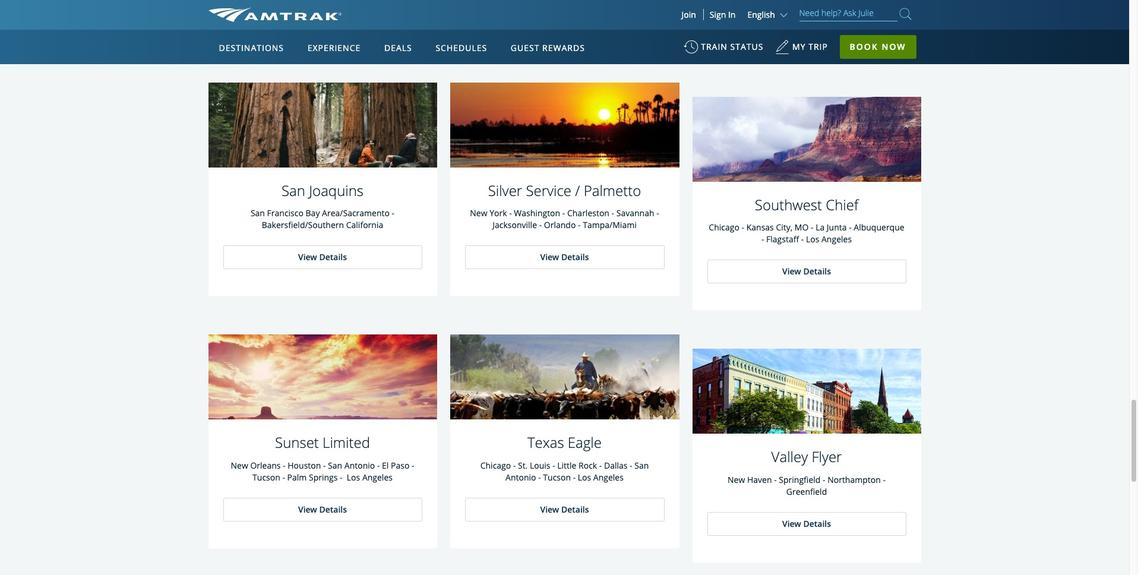 Task type: describe. For each thing, give the bounding box(es) containing it.
charleston
[[568, 208, 610, 219]]

flagstaff
[[767, 234, 800, 245]]

little
[[558, 460, 577, 471]]

- down louis at the left bottom
[[539, 472, 541, 483]]

view for valley flyer
[[783, 518, 802, 530]]

Please enter your search item search field
[[800, 6, 898, 21]]

- right the orleans
[[283, 460, 286, 471]]

dallas
[[604, 460, 628, 471]]

guest rewards button
[[506, 32, 590, 65]]

regions map image
[[253, 99, 538, 266]]

valley flyer
[[772, 447, 843, 467]]

san francisco bay area/sacramento - bakersfield/southern california
[[251, 208, 395, 231]]

el
[[382, 460, 389, 471]]

limited
[[323, 433, 370, 453]]

haven
[[748, 474, 773, 486]]

view for silver service / palmetto
[[541, 252, 560, 263]]

texas eagle
[[528, 433, 602, 453]]

sign in
[[710, 9, 736, 20]]

- left palm
[[283, 472, 285, 483]]

- down the mo
[[802, 234, 804, 245]]

view for southwest chief
[[783, 266, 802, 277]]

- down little
[[573, 472, 576, 483]]

view details for texas eagle
[[541, 504, 589, 515]]

san inside new orleans - houston - san antonio - el paso - tucson - palm springs -  los angeles
[[328, 460, 343, 471]]

now
[[882, 41, 907, 52]]

details for valley flyer
[[804, 518, 832, 530]]

join
[[682, 9, 697, 20]]

san joaquins
[[282, 180, 364, 200]]

tucson inside new orleans - houston - san antonio - el paso - tucson - palm springs -  los angeles
[[253, 472, 280, 483]]

view up my
[[783, 14, 802, 25]]

san up francisco
[[282, 180, 305, 200]]

new for silver service / palmetto
[[470, 208, 488, 219]]

orleans
[[251, 460, 281, 471]]

flyer
[[812, 447, 843, 467]]

- left little
[[553, 460, 556, 471]]

antonio inside chicago - st. louis - little rock - dallas - san antonio - tucson - los angeles
[[506, 472, 536, 483]]

sign
[[710, 9, 727, 20]]

in
[[729, 9, 736, 20]]

- left 'el'
[[377, 460, 380, 471]]

rock
[[579, 460, 598, 471]]

deals button
[[380, 32, 417, 65]]

- right savannah on the top of page
[[657, 208, 660, 219]]

antonio inside new orleans - houston - san antonio - el paso - tucson - palm springs -  los angeles
[[345, 460, 375, 471]]

details for sunset limited
[[319, 504, 347, 515]]

california
[[346, 219, 384, 231]]

new for sunset limited
[[231, 460, 248, 471]]

chief
[[826, 195, 859, 214]]

details for texas eagle
[[562, 504, 589, 515]]

francisco
[[267, 208, 304, 219]]

train
[[702, 41, 728, 52]]

northampton
[[828, 474, 881, 486]]

view details for silver service / palmetto
[[541, 252, 589, 263]]

- left la
[[811, 222, 814, 233]]

savannah
[[617, 208, 655, 219]]

san inside san francisco bay area/sacramento - bakersfield/southern california
[[251, 208, 265, 219]]

jacksonville
[[493, 219, 537, 231]]

- down the kansas
[[762, 234, 765, 245]]

details for southwest chief
[[804, 266, 832, 277]]

view details for southwest chief
[[783, 266, 832, 277]]

trip
[[809, 41, 829, 52]]

joaquins
[[309, 180, 364, 200]]

- right springs
[[340, 472, 343, 483]]

details for san joaquins
[[319, 252, 347, 263]]

texas
[[528, 433, 564, 453]]

my trip
[[793, 41, 829, 52]]

eagle
[[568, 433, 602, 453]]

- right rock
[[600, 460, 602, 471]]

train status
[[702, 41, 764, 52]]

application inside banner
[[253, 99, 538, 266]]

- right northampton
[[884, 474, 886, 486]]

- right dallas
[[630, 460, 633, 471]]

southwest chief
[[755, 195, 859, 214]]

book now button
[[840, 35, 917, 59]]

sunset
[[275, 433, 319, 453]]

english button
[[748, 9, 791, 20]]

palm
[[287, 472, 307, 483]]

louis
[[530, 460, 551, 471]]

- right york at the left of page
[[510, 208, 512, 219]]

experience button
[[303, 32, 366, 65]]

los inside chicago - kansas city, mo - la junta - albuquerque - flagstaff - los angeles
[[807, 234, 820, 245]]

view details for san joaquins
[[298, 252, 347, 263]]

- left st.
[[514, 460, 516, 471]]

view for texas eagle
[[541, 504, 560, 515]]

- right junta
[[850, 222, 852, 233]]

banner containing join
[[0, 0, 1130, 275]]

details for silver service / palmetto
[[562, 252, 589, 263]]

my
[[793, 41, 806, 52]]

service
[[526, 180, 572, 200]]

chicago for texas eagle
[[481, 460, 511, 471]]



Task type: locate. For each thing, give the bounding box(es) containing it.
los down rock
[[578, 472, 592, 483]]

0 horizontal spatial new
[[231, 460, 248, 471]]

new
[[470, 208, 488, 219], [231, 460, 248, 471], [728, 474, 746, 486]]

view details link down greenfield
[[708, 512, 907, 536]]

view details for valley flyer
[[783, 518, 832, 530]]

new haven - springfield - northampton - greenfield
[[728, 474, 886, 498]]

angeles down dallas
[[594, 472, 624, 483]]

angeles down junta
[[822, 234, 852, 245]]

view details link for southwest chief
[[708, 260, 907, 284]]

1 horizontal spatial antonio
[[506, 472, 536, 483]]

application
[[253, 99, 538, 266]]

view details link for texas eagle
[[465, 498, 665, 522]]

join button
[[675, 9, 704, 20]]

view details link for san joaquins
[[223, 246, 422, 269]]

book now
[[850, 41, 907, 52]]

english
[[748, 9, 776, 20]]

0 vertical spatial new
[[470, 208, 488, 219]]

chicago inside chicago - st. louis - little rock - dallas - san antonio - tucson - los angeles
[[481, 460, 511, 471]]

new orleans - houston - san antonio - el paso - tucson - palm springs -  los angeles
[[231, 460, 415, 483]]

junta
[[827, 222, 847, 233]]

view details down springs
[[298, 504, 347, 515]]

tucson down the orleans
[[253, 472, 280, 483]]

antonio
[[345, 460, 375, 471], [506, 472, 536, 483]]

view details link down chicago - st. louis - little rock - dallas - san antonio - tucson - los angeles
[[465, 498, 665, 522]]

banner
[[0, 0, 1130, 275]]

mo
[[795, 222, 809, 233]]

1 horizontal spatial tucson
[[543, 472, 571, 483]]

angeles for texas eagle
[[594, 472, 624, 483]]

2 horizontal spatial new
[[728, 474, 746, 486]]

0 horizontal spatial antonio
[[345, 460, 375, 471]]

view details link down "bakersfield/southern"
[[223, 246, 422, 269]]

view details down greenfield
[[783, 518, 832, 530]]

book
[[850, 41, 879, 52]]

view down greenfield
[[783, 518, 802, 530]]

view details down chicago - kansas city, mo - la junta - albuquerque - flagstaff - los angeles
[[783, 266, 832, 277]]

la
[[816, 222, 825, 233]]

chicago for southwest chief
[[709, 222, 740, 233]]

deals
[[385, 42, 412, 53]]

chicago left st.
[[481, 460, 511, 471]]

chicago - st. louis - little rock - dallas - san antonio - tucson - los angeles
[[481, 460, 649, 483]]

details down orlando
[[562, 252, 589, 263]]

1 horizontal spatial chicago
[[709, 222, 740, 233]]

rewards
[[543, 42, 585, 53]]

status
[[731, 41, 764, 52]]

- down washington
[[540, 219, 542, 231]]

details down chicago - kansas city, mo - la junta - albuquerque - flagstaff - los angeles
[[804, 266, 832, 277]]

new left the orleans
[[231, 460, 248, 471]]

- up greenfield
[[823, 474, 826, 486]]

san left francisco
[[251, 208, 265, 219]]

tucson
[[253, 472, 280, 483], [543, 472, 571, 483]]

new left haven
[[728, 474, 746, 486]]

sign in button
[[710, 9, 736, 20]]

springs
[[309, 472, 338, 483]]

2 horizontal spatial angeles
[[822, 234, 852, 245]]

los inside chicago - st. louis - little rock - dallas - san antonio - tucson - los angeles
[[578, 472, 592, 483]]

greenfield
[[787, 486, 828, 498]]

0 horizontal spatial tucson
[[253, 472, 280, 483]]

new inside new york - washington - charleston - savannah - jacksonville - orlando - tampa/miami
[[470, 208, 488, 219]]

antonio left 'el'
[[345, 460, 375, 471]]

chicago - kansas city, mo - la junta - albuquerque - flagstaff - los angeles
[[709, 222, 905, 245]]

destinations
[[219, 42, 284, 53]]

view details down chicago - st. louis - little rock - dallas - san antonio - tucson - los angeles
[[541, 504, 589, 515]]

0 horizontal spatial chicago
[[481, 460, 511, 471]]

1 vertical spatial new
[[231, 460, 248, 471]]

silver service / palmetto
[[488, 180, 642, 200]]

0 vertical spatial chicago
[[709, 222, 740, 233]]

view details down orlando
[[541, 252, 589, 263]]

new inside new orleans - houston - san antonio - el paso - tucson - palm springs -  los angeles
[[231, 460, 248, 471]]

0 vertical spatial los
[[807, 234, 820, 245]]

view details link down orlando
[[465, 246, 665, 269]]

view down "bakersfield/southern"
[[298, 252, 317, 263]]

details
[[804, 14, 832, 25], [319, 252, 347, 263], [562, 252, 589, 263], [804, 266, 832, 277], [319, 504, 347, 515], [562, 504, 589, 515], [804, 518, 832, 530]]

new inside new haven - springfield - northampton - greenfield
[[728, 474, 746, 486]]

view down 'flagstaff'
[[783, 266, 802, 277]]

albuquerque
[[854, 222, 905, 233]]

/
[[576, 180, 580, 200]]

details down chicago - st. louis - little rock - dallas - san antonio - tucson - los angeles
[[562, 504, 589, 515]]

valley
[[772, 447, 809, 467]]

new york - washington - charleston - savannah - jacksonville - orlando - tampa/miami
[[470, 208, 660, 231]]

paso
[[391, 460, 410, 471]]

view for sunset limited
[[298, 504, 317, 515]]

san right dallas
[[635, 460, 649, 471]]

amtrak image
[[208, 8, 342, 22]]

city,
[[777, 222, 793, 233]]

1 horizontal spatial new
[[470, 208, 488, 219]]

-
[[392, 208, 395, 219], [510, 208, 512, 219], [563, 208, 565, 219], [612, 208, 615, 219], [657, 208, 660, 219], [540, 219, 542, 231], [578, 219, 581, 231], [742, 222, 745, 233], [811, 222, 814, 233], [850, 222, 852, 233], [762, 234, 765, 245], [802, 234, 804, 245], [283, 460, 286, 471], [323, 460, 326, 471], [377, 460, 380, 471], [412, 460, 415, 471], [514, 460, 516, 471], [553, 460, 556, 471], [600, 460, 602, 471], [630, 460, 633, 471], [283, 472, 285, 483], [340, 472, 343, 483], [539, 472, 541, 483], [573, 472, 576, 483], [775, 474, 777, 486], [823, 474, 826, 486], [884, 474, 886, 486]]

- right area/sacramento
[[392, 208, 395, 219]]

1 vertical spatial chicago
[[481, 460, 511, 471]]

view details
[[783, 14, 832, 25], [298, 252, 347, 263], [541, 252, 589, 263], [783, 266, 832, 277], [298, 504, 347, 515], [541, 504, 589, 515], [783, 518, 832, 530]]

san up springs
[[328, 460, 343, 471]]

kansas
[[747, 222, 774, 233]]

destinations button
[[214, 32, 289, 65]]

angeles for sunset limited
[[363, 472, 393, 483]]

springfield
[[780, 474, 821, 486]]

- up tampa/miami
[[612, 208, 615, 219]]

view down orlando
[[541, 252, 560, 263]]

new left york at the left of page
[[470, 208, 488, 219]]

chicago
[[709, 222, 740, 233], [481, 460, 511, 471]]

- right haven
[[775, 474, 777, 486]]

- left the kansas
[[742, 222, 745, 233]]

tampa/miami
[[583, 219, 637, 231]]

view details link
[[708, 8, 907, 31], [223, 246, 422, 269], [465, 246, 665, 269], [708, 260, 907, 284], [223, 498, 422, 522], [465, 498, 665, 522], [708, 512, 907, 536]]

view for san joaquins
[[298, 252, 317, 263]]

0 horizontal spatial angeles
[[363, 472, 393, 483]]

los
[[807, 234, 820, 245], [578, 472, 592, 483]]

- right paso at the bottom left of the page
[[412, 460, 415, 471]]

tucson down little
[[543, 472, 571, 483]]

schedules link
[[431, 30, 492, 64]]

experience
[[308, 42, 361, 53]]

view details for sunset limited
[[298, 504, 347, 515]]

guest rewards
[[511, 42, 585, 53]]

details up the trip
[[804, 14, 832, 25]]

view down chicago - st. louis - little rock - dallas - san antonio - tucson - los angeles
[[541, 504, 560, 515]]

- up orlando
[[563, 208, 565, 219]]

bakersfield/southern
[[262, 219, 344, 231]]

chicago left the kansas
[[709, 222, 740, 233]]

antonio down st.
[[506, 472, 536, 483]]

view down palm
[[298, 504, 317, 515]]

- up springs
[[323, 460, 326, 471]]

silver
[[488, 180, 523, 200]]

southwest
[[755, 195, 823, 214]]

my trip button
[[776, 36, 829, 65]]

st.
[[518, 460, 528, 471]]

view details down "bakersfield/southern"
[[298, 252, 347, 263]]

search icon image
[[900, 6, 912, 22]]

1 horizontal spatial angeles
[[594, 472, 624, 483]]

sunset limited
[[275, 433, 370, 453]]

chicago inside chicago - kansas city, mo - la junta - albuquerque - flagstaff - los angeles
[[709, 222, 740, 233]]

houston
[[288, 460, 321, 471]]

san inside chicago - st. louis - little rock - dallas - san antonio - tucson - los angeles
[[635, 460, 649, 471]]

view details link for valley flyer
[[708, 512, 907, 536]]

new for valley flyer
[[728, 474, 746, 486]]

tucson inside chicago - st. louis - little rock - dallas - san antonio - tucson - los angeles
[[543, 472, 571, 483]]

orlando
[[544, 219, 576, 231]]

view details link for silver service / palmetto
[[465, 246, 665, 269]]

details down san francisco bay area/sacramento - bakersfield/southern california
[[319, 252, 347, 263]]

view details link up my trip on the right
[[708, 8, 907, 31]]

view details up my trip on the right
[[783, 14, 832, 25]]

schedules
[[436, 42, 488, 53]]

1 vertical spatial los
[[578, 472, 592, 483]]

- inside san francisco bay area/sacramento - bakersfield/southern california
[[392, 208, 395, 219]]

1 horizontal spatial los
[[807, 234, 820, 245]]

washington
[[514, 208, 561, 219]]

- down charleston
[[578, 219, 581, 231]]

0 vertical spatial antonio
[[345, 460, 375, 471]]

1 tucson from the left
[[253, 472, 280, 483]]

train status link
[[684, 36, 764, 65]]

guest
[[511, 42, 540, 53]]

san
[[282, 180, 305, 200], [251, 208, 265, 219], [328, 460, 343, 471], [635, 460, 649, 471]]

2 vertical spatial new
[[728, 474, 746, 486]]

angeles inside new orleans - houston - san antonio - el paso - tucson - palm springs -  los angeles
[[363, 472, 393, 483]]

angeles down 'el'
[[363, 472, 393, 483]]

angeles
[[822, 234, 852, 245], [363, 472, 393, 483], [594, 472, 624, 483]]

los down la
[[807, 234, 820, 245]]

details down greenfield
[[804, 518, 832, 530]]

0 horizontal spatial los
[[578, 472, 592, 483]]

view details link down springs
[[223, 498, 422, 522]]

angeles inside chicago - kansas city, mo - la junta - albuquerque - flagstaff - los angeles
[[822, 234, 852, 245]]

bay
[[306, 208, 320, 219]]

view details link for sunset limited
[[223, 498, 422, 522]]

area/sacramento
[[322, 208, 390, 219]]

view details link down chicago - kansas city, mo - la junta - albuquerque - flagstaff - los angeles
[[708, 260, 907, 284]]

1 vertical spatial antonio
[[506, 472, 536, 483]]

2 tucson from the left
[[543, 472, 571, 483]]

details down springs
[[319, 504, 347, 515]]

york
[[490, 208, 507, 219]]

view
[[783, 14, 802, 25], [298, 252, 317, 263], [541, 252, 560, 263], [783, 266, 802, 277], [298, 504, 317, 515], [541, 504, 560, 515], [783, 518, 802, 530]]

angeles inside chicago - st. louis - little rock - dallas - san antonio - tucson - los angeles
[[594, 472, 624, 483]]

palmetto
[[584, 180, 642, 200]]



Task type: vqa. For each thing, say whether or not it's contained in the screenshot.


